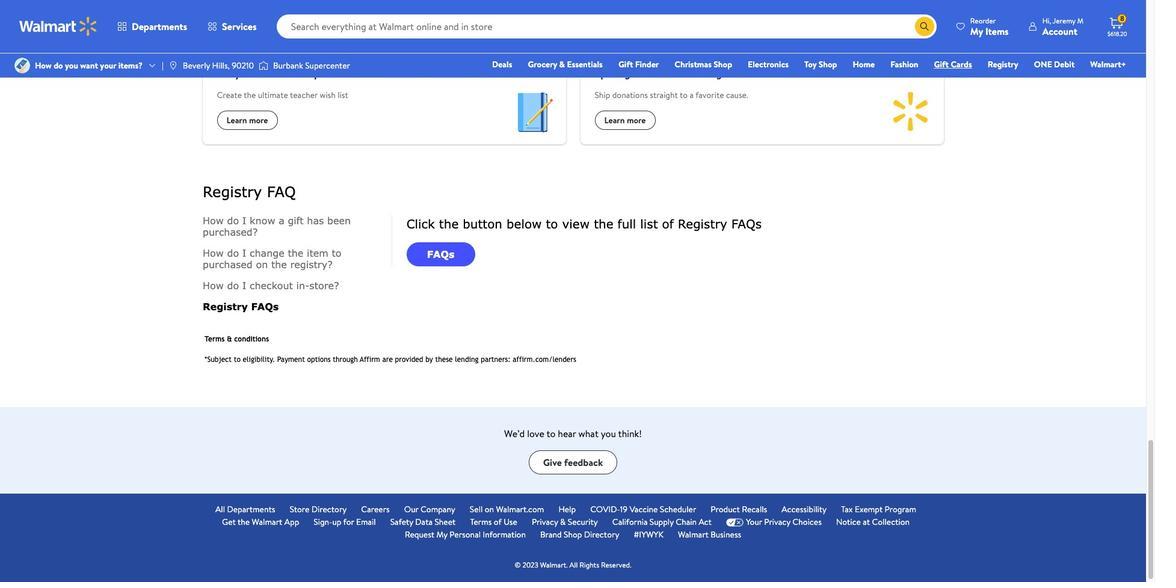 Task type: describe. For each thing, give the bounding box(es) containing it.
product recalls link
[[711, 504, 768, 517]]

terms
[[470, 517, 492, 529]]

we'd love to hear what you think!
[[504, 428, 642, 441]]

give feedback
[[543, 456, 603, 470]]

classroom
[[259, 66, 306, 81]]

Search search field
[[277, 14, 937, 39]]

1 horizontal spatial departments
[[227, 504, 275, 516]]

your privacy choices
[[746, 517, 822, 529]]

shop for toy
[[819, 58, 838, 70]]

0 horizontal spatial all
[[215, 504, 225, 516]]

information
[[483, 529, 526, 541]]

company
[[421, 504, 456, 516]]

privacy & security
[[532, 517, 598, 529]]

set your classroom up for success. create the ultimate teacher wish list. learn more. image
[[500, 78, 566, 145]]

learn for set your classroom up for success
[[227, 115, 247, 127]]

gift cards
[[934, 58, 972, 70]]

items?
[[118, 60, 143, 72]]

1 vertical spatial you
[[601, 428, 616, 441]]

$618.20
[[1108, 29, 1128, 38]]

christmas
[[675, 58, 712, 70]]

#iywyk link
[[634, 529, 664, 542]]

store directory link
[[290, 504, 347, 517]]

departments inside dropdown button
[[132, 20, 187, 33]]

home link
[[848, 58, 881, 71]]

& for security
[[560, 517, 566, 529]]

store directory
[[290, 504, 347, 516]]

safety data sheet link
[[390, 517, 456, 529]]

spark good & create change. ship donations straight to a favorite cause. learn more. image
[[878, 78, 944, 145]]

covid-19 vaccine scheduler
[[591, 504, 697, 516]]

burbank
[[273, 60, 303, 72]]

cause.
[[726, 89, 749, 101]]

home
[[853, 58, 875, 70]]

services
[[222, 20, 257, 33]]

1 horizontal spatial up
[[333, 517, 342, 529]]

hi, jeremy m account
[[1043, 15, 1084, 38]]

choices
[[793, 517, 822, 529]]

1 horizontal spatial your
[[235, 66, 256, 81]]

at
[[863, 517, 870, 529]]

success
[[340, 66, 375, 81]]

gift finder link
[[613, 58, 665, 71]]

on
[[485, 504, 494, 516]]

act
[[699, 517, 712, 529]]

& right good
[[651, 66, 659, 81]]

tax exempt program get the walmart app
[[222, 504, 917, 529]]

your privacy choices link
[[726, 517, 822, 529]]

email
[[356, 517, 376, 529]]

tax exempt program link
[[841, 504, 917, 517]]

straight
[[650, 89, 678, 101]]

more for spark good & create change
[[627, 115, 646, 127]]

8 $618.20
[[1108, 13, 1128, 38]]

how
[[35, 60, 52, 72]]

covid-
[[591, 504, 620, 516]]

walmart inside "link"
[[678, 529, 709, 541]]

data
[[416, 517, 433, 529]]

security
[[568, 517, 598, 529]]

there's a gift for it. a registry full of ideas for any occasion. learn more. image
[[878, 0, 944, 34]]

our
[[404, 504, 419, 516]]

 image for beverly hills, 90210
[[168, 61, 178, 70]]

19
[[620, 504, 628, 516]]

safety data sheet
[[390, 517, 456, 529]]

grocery & essentials
[[528, 58, 603, 70]]

0 horizontal spatial you
[[65, 60, 78, 72]]

app
[[285, 517, 299, 529]]

think!
[[618, 428, 642, 441]]

request my personal information link
[[405, 529, 526, 542]]

sign-up for email link
[[314, 517, 376, 529]]

fashion
[[891, 58, 919, 70]]

ship
[[595, 89, 610, 101]]

what
[[579, 428, 599, 441]]

notice at collection link
[[837, 517, 910, 529]]

spark
[[595, 66, 622, 81]]

learn more for spark good & create change
[[605, 115, 646, 127]]

reorder my items
[[971, 15, 1009, 38]]

learn more button for spark good & create change
[[595, 111, 656, 130]]

ship donations straight to a favorite cause.
[[595, 89, 749, 101]]

more for set your classroom up for success
[[249, 115, 268, 127]]

brand
[[541, 529, 562, 541]]

departments button
[[107, 12, 197, 41]]

accessibility link
[[782, 504, 827, 517]]

business
[[711, 529, 742, 541]]

gift for gift finder
[[619, 58, 633, 70]]

toy
[[805, 58, 817, 70]]

for inside 'sign-up for email' link
[[343, 517, 354, 529]]

finder
[[635, 58, 659, 70]]

scheduler
[[660, 504, 697, 516]]

learn more inside learn more link
[[605, 4, 646, 16]]

toy shop
[[805, 58, 838, 70]]

gift finder
[[619, 58, 659, 70]]

sheet
[[435, 517, 456, 529]]

get the walmart app link
[[222, 517, 299, 529]]

90210
[[232, 60, 254, 72]]

grocery & essentials link
[[523, 58, 608, 71]]

safety
[[390, 517, 414, 529]]

help
[[559, 504, 576, 516]]

toy shop link
[[799, 58, 843, 71]]

0 vertical spatial to
[[680, 89, 688, 101]]

cheers to the happy couple. build your registry with items you'll love. learn more. image
[[500, 0, 566, 34]]

walmart+ link
[[1085, 58, 1132, 71]]

love
[[527, 428, 545, 441]]

fashion link
[[885, 58, 924, 71]]

gift for gift cards
[[934, 58, 949, 70]]

 image for burbank supercenter
[[259, 60, 268, 72]]

m
[[1078, 15, 1084, 26]]

spark good & create change
[[595, 66, 728, 81]]



Task type: locate. For each thing, give the bounding box(es) containing it.
1 horizontal spatial my
[[971, 24, 984, 38]]

1 gift from the left
[[619, 58, 633, 70]]

learn for spark good & create change
[[605, 115, 625, 127]]

for up wish
[[323, 66, 337, 81]]

deals
[[492, 58, 512, 70]]

1 horizontal spatial directory
[[584, 529, 620, 541]]

0 vertical spatial my
[[971, 24, 984, 38]]

sell on walmart.com link
[[470, 504, 544, 517]]

directory down the 'security'
[[584, 529, 620, 541]]

donations
[[613, 89, 648, 101]]

privacy up brand
[[532, 517, 558, 529]]

0 horizontal spatial to
[[547, 428, 556, 441]]

0 vertical spatial departments
[[132, 20, 187, 33]]

walmart left "app"
[[252, 517, 282, 529]]

privacy right your
[[765, 517, 791, 529]]

 image right 90210
[[259, 60, 268, 72]]

shop down the privacy & security
[[564, 529, 582, 541]]

the right create
[[244, 89, 256, 101]]

my inside reorder my items
[[971, 24, 984, 38]]

learn down ship
[[605, 115, 625, 127]]

privacy & security link
[[532, 517, 598, 529]]

beverly
[[183, 60, 210, 72]]

notice at collection request my personal information
[[405, 517, 910, 541]]

wish
[[320, 89, 336, 101]]

my left items
[[971, 24, 984, 38]]

1 vertical spatial my
[[437, 529, 448, 541]]

reserved.
[[601, 561, 632, 571]]

you
[[65, 60, 78, 72], [601, 428, 616, 441]]

learn more button for set your classroom up for success
[[217, 111, 278, 130]]

1 horizontal spatial for
[[343, 517, 354, 529]]

learn more button down donations
[[595, 111, 656, 130]]

0 vertical spatial for
[[323, 66, 337, 81]]

learn more down create
[[227, 115, 268, 127]]

do
[[54, 60, 63, 72]]

0 horizontal spatial your
[[100, 60, 116, 72]]

0 horizontal spatial up
[[308, 66, 320, 81]]

supply
[[650, 517, 674, 529]]

accessibility
[[782, 504, 827, 516]]

more up gift finder
[[627, 4, 646, 16]]

walmart inside tax exempt program get the walmart app
[[252, 517, 282, 529]]

departments up get the walmart app link
[[227, 504, 275, 516]]

california supply chain act
[[613, 517, 712, 529]]

your right want
[[100, 60, 116, 72]]

 image right |
[[168, 61, 178, 70]]

0 horizontal spatial shop
[[564, 529, 582, 541]]

account
[[1043, 24, 1078, 38]]

favorite
[[696, 89, 724, 101]]

give feedback button
[[529, 451, 618, 475]]

privacy choices icon image
[[726, 519, 744, 527]]

shop for christmas
[[714, 58, 733, 70]]

collection
[[872, 517, 910, 529]]

one
[[1035, 58, 1053, 70]]

1 vertical spatial up
[[333, 517, 342, 529]]

the inside tax exempt program get the walmart app
[[238, 517, 250, 529]]

deals link
[[487, 58, 518, 71]]

1 vertical spatial all
[[570, 561, 578, 571]]

to
[[680, 89, 688, 101], [547, 428, 556, 441]]

request
[[405, 529, 435, 541]]

& for essentials
[[559, 58, 565, 70]]

notice
[[837, 517, 861, 529]]

0 horizontal spatial departments
[[132, 20, 187, 33]]

1 vertical spatial departments
[[227, 504, 275, 516]]

Walmart Site-Wide search field
[[277, 14, 937, 39]]

0 vertical spatial you
[[65, 60, 78, 72]]

hi,
[[1043, 15, 1052, 26]]

sign-up for email
[[314, 517, 376, 529]]

directory up "sign-"
[[312, 504, 347, 516]]

set
[[217, 66, 233, 81]]

1 horizontal spatial privacy
[[765, 517, 791, 529]]

0 horizontal spatial gift
[[619, 58, 633, 70]]

©
[[515, 561, 521, 571]]

california
[[613, 517, 648, 529]]

1 horizontal spatial  image
[[259, 60, 268, 72]]

the down all departments
[[238, 517, 250, 529]]

your
[[746, 517, 763, 529]]

walmart.
[[540, 561, 568, 571]]

1 horizontal spatial you
[[601, 428, 616, 441]]

privacy
[[532, 517, 558, 529], [765, 517, 791, 529]]

2 privacy from the left
[[765, 517, 791, 529]]

0 horizontal spatial walmart
[[252, 517, 282, 529]]

christmas shop
[[675, 58, 733, 70]]

one debit
[[1035, 58, 1075, 70]]

store
[[290, 504, 310, 516]]

walmart business link
[[678, 529, 742, 542]]

learn more for set your classroom up for success
[[227, 115, 268, 127]]

learn more up gift finder
[[605, 4, 646, 16]]

learn more button
[[595, 0, 656, 20], [217, 111, 278, 130], [595, 111, 656, 130]]

learn more button up gift finder
[[595, 0, 656, 20]]

exempt
[[855, 504, 883, 516]]

product
[[711, 504, 740, 516]]

1 horizontal spatial all
[[570, 561, 578, 571]]

essentials
[[567, 58, 603, 70]]

my inside notice at collection request my personal information
[[437, 529, 448, 541]]

my
[[971, 24, 984, 38], [437, 529, 448, 541]]

learn more
[[605, 4, 646, 16], [227, 115, 268, 127], [605, 115, 646, 127]]

rights
[[580, 561, 600, 571]]

0 horizontal spatial privacy
[[532, 517, 558, 529]]

create
[[217, 89, 242, 101]]

careers link
[[361, 504, 390, 517]]

program
[[885, 504, 917, 516]]

registry
[[988, 58, 1019, 70]]

careers
[[361, 504, 390, 516]]

1 vertical spatial the
[[238, 517, 250, 529]]

walmart down chain
[[678, 529, 709, 541]]

learn down create
[[227, 115, 247, 127]]

how do you want your items?
[[35, 60, 143, 72]]

we'd
[[504, 428, 525, 441]]

gift left cards on the top right
[[934, 58, 949, 70]]

0 vertical spatial all
[[215, 504, 225, 516]]

set your classroom up for success
[[217, 66, 375, 81]]

hills,
[[212, 60, 230, 72]]

search icon image
[[920, 22, 930, 31]]

the
[[244, 89, 256, 101], [238, 517, 250, 529]]

help link
[[559, 504, 576, 517]]

2 horizontal spatial shop
[[819, 58, 838, 70]]

 image
[[259, 60, 268, 72], [168, 61, 178, 70]]

& right grocery
[[559, 58, 565, 70]]

1 vertical spatial directory
[[584, 529, 620, 541]]

learn up gift finder link
[[605, 4, 625, 16]]

1 vertical spatial for
[[343, 517, 354, 529]]

all departments
[[215, 504, 275, 516]]

your right set
[[235, 66, 256, 81]]

beverly hills, 90210
[[183, 60, 254, 72]]

up down the store directory
[[333, 517, 342, 529]]

shop right toy
[[819, 58, 838, 70]]

1 horizontal spatial to
[[680, 89, 688, 101]]

to left a
[[680, 89, 688, 101]]

& down help
[[560, 517, 566, 529]]

more down donations
[[627, 115, 646, 127]]

brand shop directory link
[[541, 529, 620, 542]]

all left rights
[[570, 561, 578, 571]]

1 horizontal spatial gift
[[934, 58, 949, 70]]

0 vertical spatial directory
[[312, 504, 347, 516]]

want
[[80, 60, 98, 72]]

gift left finder
[[619, 58, 633, 70]]

christmas shop link
[[669, 58, 738, 71]]

0 horizontal spatial for
[[323, 66, 337, 81]]

1 horizontal spatial walmart
[[678, 529, 709, 541]]

create the ultimate teacher wish list
[[217, 89, 348, 101]]

 image
[[14, 58, 30, 73]]

0 horizontal spatial directory
[[312, 504, 347, 516]]

2 gift from the left
[[934, 58, 949, 70]]

0 horizontal spatial my
[[437, 529, 448, 541]]

learn more down donations
[[605, 115, 646, 127]]

0 vertical spatial the
[[244, 89, 256, 101]]

sell
[[470, 504, 483, 516]]

debit
[[1055, 58, 1075, 70]]

1 horizontal spatial shop
[[714, 58, 733, 70]]

you right do
[[65, 60, 78, 72]]

1 vertical spatial to
[[547, 428, 556, 441]]

|
[[162, 60, 164, 72]]

learn inside learn more link
[[605, 4, 625, 16]]

walmart image
[[19, 17, 98, 36]]

1 privacy from the left
[[532, 517, 558, 529]]

my down the sheet
[[437, 529, 448, 541]]

8
[[1121, 13, 1125, 24]]

you right what
[[601, 428, 616, 441]]

learn more button down create
[[217, 111, 278, 130]]

brand shop directory
[[541, 529, 620, 541]]

departments up |
[[132, 20, 187, 33]]

0 horizontal spatial  image
[[168, 61, 178, 70]]

shop for brand
[[564, 529, 582, 541]]

more down ultimate at the top left of the page
[[249, 115, 268, 127]]

1 vertical spatial walmart
[[678, 529, 709, 541]]

0 vertical spatial up
[[308, 66, 320, 81]]

all up get
[[215, 504, 225, 516]]

0 vertical spatial walmart
[[252, 517, 282, 529]]

up up teacher
[[308, 66, 320, 81]]

our company link
[[404, 504, 456, 517]]

shop right christmas
[[714, 58, 733, 70]]

to right love at bottom left
[[547, 428, 556, 441]]

for left "email"
[[343, 517, 354, 529]]

learn
[[605, 4, 625, 16], [227, 115, 247, 127], [605, 115, 625, 127]]



Task type: vqa. For each thing, say whether or not it's contained in the screenshot.
LEARN MORE button corresponding to Spark good & create change
yes



